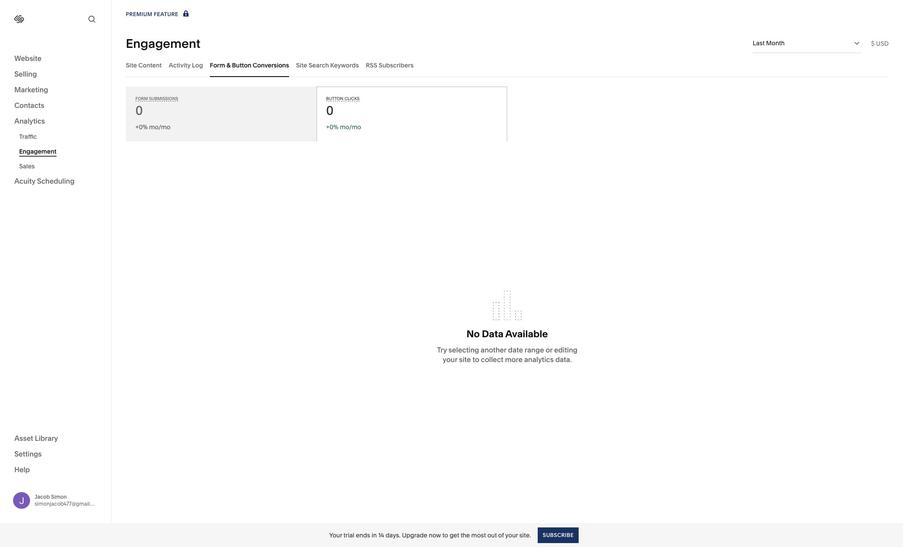 Task type: describe. For each thing, give the bounding box(es) containing it.
mo/mo for button clicks 0 0% mo/mo
[[340, 123, 361, 131]]

activity log
[[169, 61, 203, 69]]

available
[[506, 329, 548, 340]]

scheduling
[[37, 177, 75, 186]]

jacob
[[35, 494, 50, 501]]

website
[[14, 54, 42, 63]]

last month button
[[753, 34, 862, 53]]

help
[[14, 466, 30, 474]]

range
[[525, 346, 545, 355]]

settings
[[14, 450, 42, 459]]

site for site search keywords
[[296, 61, 307, 69]]

asset library
[[14, 434, 58, 443]]

last
[[753, 39, 765, 47]]

button inside button clicks 0 0% mo/mo
[[326, 96, 344, 101]]

subscribe button
[[538, 528, 579, 544]]

traffic link
[[19, 129, 102, 144]]

activity
[[169, 61, 191, 69]]

0 for button clicks 0 0% mo/mo
[[326, 103, 334, 118]]

form for button
[[210, 61, 225, 69]]

ends
[[356, 532, 370, 540]]

asset
[[14, 434, 33, 443]]

month
[[767, 39, 785, 47]]

analytics
[[14, 117, 45, 126]]

marketing
[[14, 85, 48, 94]]

0 for form submissions 0 0% mo/mo
[[136, 103, 143, 118]]

usd
[[877, 39, 889, 47]]

upgrade
[[402, 532, 428, 540]]

button inside button
[[232, 61, 252, 69]]

rss subscribers button
[[366, 53, 414, 77]]

subscribers
[[379, 61, 414, 69]]

days.
[[386, 532, 401, 540]]

acuity
[[14, 177, 35, 186]]

premium
[[126, 11, 152, 17]]

help link
[[14, 465, 30, 475]]

data
[[482, 329, 504, 340]]

to inside try selecting another date range or editing your site to collect more analytics data.
[[473, 356, 480, 364]]

the
[[461, 532, 470, 540]]

more
[[506, 356, 523, 364]]

rss
[[366, 61, 378, 69]]

log
[[192, 61, 203, 69]]

acuity scheduling
[[14, 177, 75, 186]]

search
[[309, 61, 329, 69]]

editing
[[555, 346, 578, 355]]

14
[[379, 532, 384, 540]]

site
[[459, 356, 471, 364]]

simonjacob477@gmail.com
[[35, 501, 102, 508]]

asset library link
[[14, 434, 97, 444]]

of
[[499, 532, 504, 540]]

selling
[[14, 70, 37, 78]]

site.
[[520, 532, 531, 540]]

sales link
[[19, 159, 102, 174]]

activity log button
[[169, 53, 203, 77]]

simon
[[51, 494, 67, 501]]

0 vertical spatial engagement
[[126, 36, 201, 51]]

now
[[429, 532, 441, 540]]

another
[[481, 346, 507, 355]]

1 vertical spatial your
[[506, 532, 518, 540]]

0 horizontal spatial to
[[443, 532, 449, 540]]

try
[[437, 346, 447, 355]]

jacob simon simonjacob477@gmail.com
[[35, 494, 102, 508]]

contacts
[[14, 101, 44, 110]]

selling link
[[14, 69, 97, 80]]



Task type: locate. For each thing, give the bounding box(es) containing it.
1 0% from the left
[[139, 123, 148, 131]]

1 horizontal spatial button
[[326, 96, 344, 101]]

0 horizontal spatial site
[[126, 61, 137, 69]]

0% for form submissions 0 0% mo/mo
[[139, 123, 148, 131]]

&
[[227, 61, 231, 69]]

content
[[138, 61, 162, 69]]

feature
[[154, 11, 178, 17]]

selecting
[[449, 346, 480, 355]]

your inside try selecting another date range or editing your site to collect more analytics data.
[[443, 356, 458, 364]]

0 vertical spatial form
[[210, 61, 225, 69]]

form submissions 0 0% mo/mo
[[136, 96, 178, 131]]

clicks
[[345, 96, 360, 101]]

1 horizontal spatial form
[[210, 61, 225, 69]]

0 horizontal spatial engagement
[[19, 148, 57, 156]]

engagement
[[126, 36, 201, 51], [19, 148, 57, 156]]

settings link
[[14, 450, 97, 460]]

1 horizontal spatial 0
[[326, 103, 334, 118]]

last month
[[753, 39, 785, 47]]

trial
[[344, 532, 355, 540]]

0 horizontal spatial button
[[232, 61, 252, 69]]

1 0 from the left
[[136, 103, 143, 118]]

2 0% from the left
[[330, 123, 339, 131]]

1 vertical spatial form
[[136, 96, 148, 101]]

engagement link
[[19, 144, 102, 159]]

1 horizontal spatial engagement
[[126, 36, 201, 51]]

1 horizontal spatial to
[[473, 356, 480, 364]]

most
[[472, 532, 486, 540]]

0% for button clicks 0 0% mo/mo
[[330, 123, 339, 131]]

form & button conversions
[[210, 61, 289, 69]]

site for site content
[[126, 61, 137, 69]]

analytics link
[[14, 116, 97, 127]]

site left content at top
[[126, 61, 137, 69]]

to right site
[[473, 356, 480, 364]]

engagement up content at top
[[126, 36, 201, 51]]

site content button
[[126, 53, 162, 77]]

date
[[509, 346, 524, 355]]

2 site from the left
[[296, 61, 307, 69]]

no data available
[[467, 329, 548, 340]]

1 horizontal spatial site
[[296, 61, 307, 69]]

marketing link
[[14, 85, 97, 95]]

tab list containing site content
[[126, 53, 889, 77]]

try selecting another date range or editing your site to collect more analytics data.
[[437, 346, 578, 364]]

form inside button
[[210, 61, 225, 69]]

to left get
[[443, 532, 449, 540]]

contacts link
[[14, 101, 97, 111]]

site left search
[[296, 61, 307, 69]]

button right &
[[232, 61, 252, 69]]

0 horizontal spatial mo/mo
[[149, 123, 171, 131]]

0%
[[139, 123, 148, 131], [330, 123, 339, 131]]

mo/mo for form submissions 0 0% mo/mo
[[149, 123, 171, 131]]

mo/mo
[[149, 123, 171, 131], [340, 123, 361, 131]]

acuity scheduling link
[[14, 177, 97, 187]]

site content
[[126, 61, 162, 69]]

form for 0
[[136, 96, 148, 101]]

form inside form submissions 0 0% mo/mo
[[136, 96, 148, 101]]

0 vertical spatial button
[[232, 61, 252, 69]]

0 horizontal spatial 0
[[136, 103, 143, 118]]

form & button conversions button
[[210, 53, 289, 77]]

subscribe
[[543, 532, 574, 539]]

traffic
[[19, 133, 37, 141]]

$
[[872, 39, 875, 47]]

0 inside button clicks 0 0% mo/mo
[[326, 103, 334, 118]]

in
[[372, 532, 377, 540]]

collect
[[481, 356, 504, 364]]

0% inside button clicks 0 0% mo/mo
[[330, 123, 339, 131]]

2 0 from the left
[[326, 103, 334, 118]]

1 horizontal spatial 0%
[[330, 123, 339, 131]]

0% inside form submissions 0 0% mo/mo
[[139, 123, 148, 131]]

to
[[473, 356, 480, 364], [443, 532, 449, 540]]

0 inside form submissions 0 0% mo/mo
[[136, 103, 143, 118]]

1 vertical spatial button
[[326, 96, 344, 101]]

premium feature
[[126, 11, 178, 17]]

no
[[467, 329, 480, 340]]

your
[[330, 532, 342, 540]]

1 horizontal spatial mo/mo
[[340, 123, 361, 131]]

0 vertical spatial your
[[443, 356, 458, 364]]

button left clicks
[[326, 96, 344, 101]]

mo/mo inside button clicks 0 0% mo/mo
[[340, 123, 361, 131]]

your trial ends in 14 days. upgrade now to get the most out of your site.
[[330, 532, 531, 540]]

$ usd
[[872, 39, 889, 47]]

2 mo/mo from the left
[[340, 123, 361, 131]]

1 site from the left
[[126, 61, 137, 69]]

mo/mo down submissions
[[149, 123, 171, 131]]

your
[[443, 356, 458, 364], [506, 532, 518, 540]]

library
[[35, 434, 58, 443]]

1 mo/mo from the left
[[149, 123, 171, 131]]

tab list
[[126, 53, 889, 77]]

your down try
[[443, 356, 458, 364]]

mo/mo inside form submissions 0 0% mo/mo
[[149, 123, 171, 131]]

0 horizontal spatial your
[[443, 356, 458, 364]]

engagement down traffic
[[19, 148, 57, 156]]

your right of
[[506, 532, 518, 540]]

site
[[126, 61, 137, 69], [296, 61, 307, 69]]

sales
[[19, 163, 35, 170]]

premium feature button
[[126, 10, 191, 19]]

1 vertical spatial engagement
[[19, 148, 57, 156]]

or
[[546, 346, 553, 355]]

data.
[[556, 356, 572, 364]]

0 vertical spatial to
[[473, 356, 480, 364]]

site search keywords
[[296, 61, 359, 69]]

0
[[136, 103, 143, 118], [326, 103, 334, 118]]

conversions
[[253, 61, 289, 69]]

rss subscribers
[[366, 61, 414, 69]]

1 vertical spatial to
[[443, 532, 449, 540]]

out
[[488, 532, 497, 540]]

analytics
[[525, 356, 554, 364]]

submissions
[[149, 96, 178, 101]]

form left &
[[210, 61, 225, 69]]

1 horizontal spatial your
[[506, 532, 518, 540]]

site search keywords button
[[296, 53, 359, 77]]

keywords
[[331, 61, 359, 69]]

get
[[450, 532, 460, 540]]

form left submissions
[[136, 96, 148, 101]]

0 horizontal spatial 0%
[[139, 123, 148, 131]]

mo/mo down clicks
[[340, 123, 361, 131]]

website link
[[14, 54, 97, 64]]

button clicks 0 0% mo/mo
[[326, 96, 361, 131]]

button
[[232, 61, 252, 69], [326, 96, 344, 101]]

0 horizontal spatial form
[[136, 96, 148, 101]]



Task type: vqa. For each thing, say whether or not it's contained in the screenshot.
Geography
no



